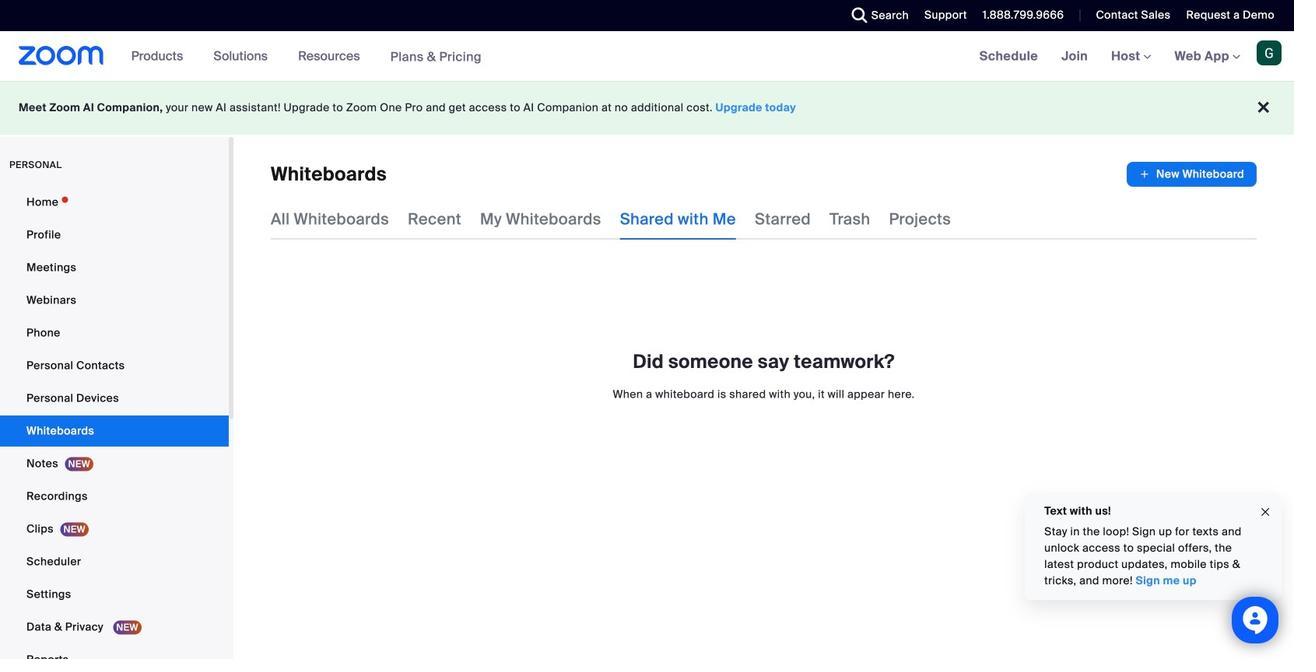 Task type: describe. For each thing, give the bounding box(es) containing it.
tabs of all whiteboard page tab list
[[271, 199, 951, 240]]

product information navigation
[[120, 31, 493, 82]]

meetings navigation
[[968, 31, 1294, 82]]



Task type: vqa. For each thing, say whether or not it's contained in the screenshot.
"product information" navigation
yes



Task type: locate. For each thing, give the bounding box(es) containing it.
banner
[[0, 31, 1294, 82]]

application
[[1127, 162, 1257, 187]]

add image
[[1139, 167, 1150, 182]]

personal menu menu
[[0, 187, 229, 659]]

footer
[[0, 81, 1294, 135]]

profile picture image
[[1257, 40, 1282, 65]]

close image
[[1259, 503, 1272, 521]]

zoom logo image
[[19, 46, 104, 65]]



